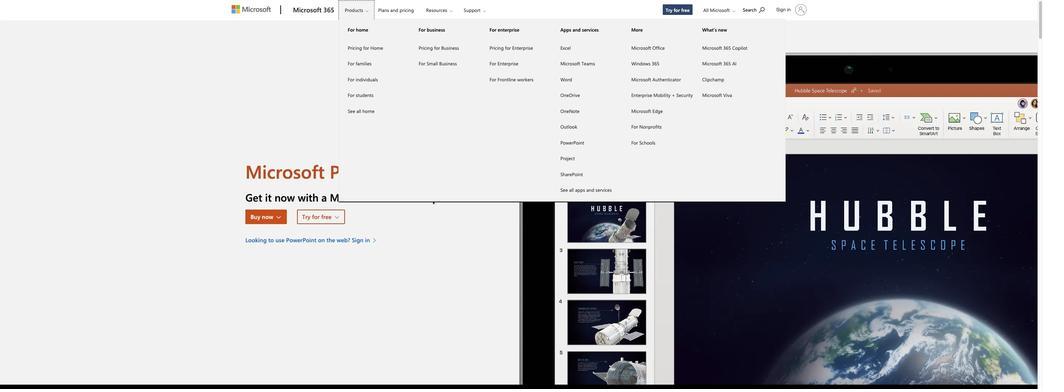 Task type: describe. For each thing, give the bounding box(es) containing it.
for for for home
[[348, 27, 355, 33]]

for small business link
[[410, 56, 481, 71]]

for students link
[[339, 87, 410, 103]]

what's
[[703, 27, 718, 33]]

microsoft for microsoft 365
[[293, 5, 322, 14]]

microsoft 365
[[293, 5, 335, 14]]

it
[[265, 191, 272, 205]]

try for free for try for free link
[[666, 7, 690, 13]]

pricing for home
[[348, 45, 383, 51]]

for students
[[348, 92, 374, 98]]

more heading
[[623, 20, 694, 40]]

for small business
[[419, 60, 457, 67]]

and for apps
[[573, 27, 581, 33]]

microsoft edge link
[[623, 103, 694, 119]]

for enterprise link
[[481, 56, 552, 71]]

families
[[356, 60, 372, 67]]

for families link
[[339, 56, 410, 71]]

buy now
[[251, 213, 273, 221]]

1 horizontal spatial powerpoint
[[330, 159, 425, 184]]

services inside heading
[[582, 27, 599, 33]]

for home
[[348, 27, 369, 33]]

home
[[371, 45, 383, 51]]

teams
[[582, 60, 595, 67]]

for frontline workers
[[490, 76, 534, 82]]

products
[[345, 7, 363, 13]]

authenticator
[[653, 76, 681, 82]]

apps and services heading
[[552, 20, 623, 40]]

use
[[276, 237, 285, 244]]

1 vertical spatial home
[[363, 108, 375, 114]]

windows 365
[[632, 60, 660, 67]]

edge
[[653, 108, 663, 114]]

all for apps
[[570, 187, 574, 193]]

+
[[672, 92, 676, 98]]

for for for small business
[[419, 60, 426, 67]]

microsoft for microsoft office
[[632, 45, 652, 51]]

pricing for business
[[419, 45, 459, 51]]

mobility
[[654, 92, 671, 98]]

0 vertical spatial now
[[275, 191, 295, 205]]

try for free link
[[663, 4, 693, 15]]

365 for microsoft 365 copilot
[[724, 45, 732, 51]]

free for try for free dropdown button
[[322, 213, 332, 221]]

clipchamp link
[[694, 71, 765, 87]]

search button
[[740, 1, 768, 17]]

1 vertical spatial enterprise
[[498, 60, 519, 67]]

0 horizontal spatial powerpoint
[[286, 237, 317, 244]]

microsoft viva
[[703, 92, 733, 98]]

viva
[[724, 92, 733, 98]]

for for for enterprise
[[490, 27, 497, 33]]

outlook link
[[552, 119, 623, 135]]

microsoft authenticator
[[632, 76, 681, 82]]

microsoft 365 ai link
[[694, 56, 765, 71]]

word
[[561, 76, 572, 82]]

all for home
[[357, 108, 361, 114]]

microsoft image
[[232, 5, 271, 13]]

ai
[[733, 60, 737, 67]]

pricing for home link
[[339, 40, 410, 56]]

free for try for free link
[[682, 7, 690, 13]]

microsoft for microsoft teams
[[561, 60, 581, 67]]

on
[[318, 237, 325, 244]]

clipchamp
[[703, 76, 725, 82]]

enterprise mobility + security
[[632, 92, 693, 98]]

for up more heading
[[674, 7, 680, 13]]

for for for schools
[[632, 140, 639, 146]]

project
[[561, 155, 575, 162]]

buy
[[251, 213, 261, 221]]

outlook
[[561, 124, 578, 130]]

Search search field
[[740, 1, 773, 17]]

microsoft authenticator link
[[623, 71, 694, 87]]

microsoft for microsoft 365 ai
[[703, 60, 723, 67]]

business for for small business
[[440, 60, 457, 67]]

for enterprise element
[[481, 39, 552, 87]]

0 horizontal spatial sign
[[352, 237, 364, 244]]

what's new element
[[694, 39, 765, 103]]

now inside dropdown button
[[262, 213, 273, 221]]

microsoft viva link
[[694, 87, 765, 103]]

pricing for enterprise link
[[481, 40, 552, 56]]

plans
[[379, 7, 389, 13]]

for for for enterprise
[[505, 45, 511, 51]]

microsoft 365 link
[[290, 0, 338, 20]]

home inside heading
[[356, 27, 369, 33]]

to
[[268, 237, 274, 244]]

frontline
[[498, 76, 516, 82]]

for frontline workers link
[[481, 71, 552, 87]]

what's new heading
[[694, 20, 765, 40]]

for home element
[[339, 39, 410, 119]]

try for free for try for free dropdown button
[[302, 213, 332, 221]]

for schools link
[[623, 135, 694, 151]]

get it now with a microsoft 365 subscription.
[[246, 191, 461, 205]]

sign in link
[[773, 1, 810, 19]]

for for for families
[[348, 60, 355, 67]]

sign in
[[777, 7, 791, 12]]

all
[[704, 7, 709, 13]]

onedrive link
[[552, 87, 623, 103]]

all microsoft
[[704, 7, 730, 13]]

365 for windows 365
[[652, 60, 660, 67]]

more
[[632, 27, 643, 33]]

try for try for free dropdown button
[[302, 213, 311, 221]]

get
[[246, 191, 262, 205]]

microsoft for microsoft edge
[[632, 108, 652, 114]]

support
[[464, 7, 481, 13]]

enterprise inside more element
[[632, 92, 653, 98]]

365 for microsoft 365 ai
[[724, 60, 732, 67]]

web?
[[337, 237, 351, 244]]

1 horizontal spatial sign
[[777, 7, 786, 12]]

pricing
[[400, 7, 414, 13]]



Task type: locate. For each thing, give the bounding box(es) containing it.
sign right search search field
[[777, 7, 786, 12]]

for inside dropdown button
[[312, 213, 320, 221]]

and for plans
[[391, 7, 399, 13]]

new
[[719, 27, 728, 33]]

business up for small business link
[[442, 45, 459, 51]]

see left apps
[[561, 187, 568, 193]]

in
[[788, 7, 791, 12], [365, 237, 370, 244]]

0 horizontal spatial pricing
[[348, 45, 362, 51]]

copilot
[[733, 45, 748, 51]]

looking to use powerpoint on the web? sign in
[[246, 237, 370, 244]]

enterprise up for enterprise link
[[513, 45, 533, 51]]

all left apps
[[570, 187, 574, 193]]

all inside for home element
[[357, 108, 361, 114]]

with
[[298, 191, 319, 205]]

microsoft inside microsoft edge link
[[632, 108, 652, 114]]

for home heading
[[339, 20, 410, 40]]

services down 'sharepoint' link
[[596, 187, 612, 193]]

try for free inside dropdown button
[[302, 213, 332, 221]]

for business heading
[[410, 20, 481, 40]]

for for for business
[[434, 45, 440, 51]]

for down 'products'
[[348, 27, 355, 33]]

pricing inside for home element
[[348, 45, 362, 51]]

0 horizontal spatial now
[[262, 213, 273, 221]]

sign
[[777, 7, 786, 12], [352, 237, 364, 244]]

see inside apps and services element
[[561, 187, 568, 193]]

see all home link
[[339, 103, 410, 119]]

powerpoint up get it now with a microsoft 365 subscription.
[[330, 159, 425, 184]]

for for for nonprofits
[[632, 124, 639, 130]]

0 horizontal spatial try for free
[[302, 213, 332, 221]]

for down "with"
[[312, 213, 320, 221]]

powerpoint
[[561, 140, 585, 146], [330, 159, 425, 184], [286, 237, 317, 244]]

microsoft for microsoft 365 copilot
[[703, 45, 723, 51]]

1 vertical spatial all
[[570, 187, 574, 193]]

see down for students
[[348, 108, 355, 114]]

for left schools
[[632, 140, 639, 146]]

buy now button
[[246, 210, 287, 225]]

for left nonprofits
[[632, 124, 639, 130]]

0 vertical spatial powerpoint
[[561, 140, 585, 146]]

enterprise
[[498, 27, 520, 33]]

apps and services
[[561, 27, 599, 33]]

business for pricing for business
[[442, 45, 459, 51]]

2 pricing from the left
[[419, 45, 433, 51]]

pricing for pricing for home
[[348, 45, 362, 51]]

microsoft office
[[632, 45, 665, 51]]

sign right web?
[[352, 237, 364, 244]]

onenote
[[561, 108, 580, 114]]

2 vertical spatial powerpoint
[[286, 237, 317, 244]]

1 vertical spatial and
[[573, 27, 581, 33]]

try down "with"
[[302, 213, 311, 221]]

microsoft
[[293, 5, 322, 14], [711, 7, 730, 13], [632, 45, 652, 51], [703, 45, 723, 51], [561, 60, 581, 67], [703, 60, 723, 67], [632, 76, 652, 82], [703, 92, 723, 98], [632, 108, 652, 114], [246, 159, 325, 184], [330, 191, 376, 205]]

microsoft for microsoft authenticator
[[632, 76, 652, 82]]

try up more heading
[[666, 7, 673, 13]]

try
[[666, 7, 673, 13], [302, 213, 311, 221]]

microsoft 365 copilot link
[[694, 40, 765, 56]]

for for for enterprise
[[490, 60, 497, 67]]

1 vertical spatial sign
[[352, 237, 364, 244]]

try for free down a
[[302, 213, 332, 221]]

microsoft for microsoft viva
[[703, 92, 723, 98]]

for for for students
[[348, 92, 355, 98]]

0 vertical spatial try for free
[[666, 7, 690, 13]]

free inside try for free link
[[682, 7, 690, 13]]

for enterprise
[[490, 27, 520, 33]]

try for free up more heading
[[666, 7, 690, 13]]

windows 365 link
[[623, 56, 694, 71]]

microsoft 365 ai
[[703, 60, 737, 67]]

powerpoint down the "outlook"
[[561, 140, 585, 146]]

free down a
[[322, 213, 332, 221]]

0 horizontal spatial all
[[357, 108, 361, 114]]

enterprise up the microsoft edge
[[632, 92, 653, 98]]

try for free button
[[297, 210, 345, 225]]

pricing for business link
[[410, 40, 481, 56]]

1 horizontal spatial free
[[682, 7, 690, 13]]

0 horizontal spatial in
[[365, 237, 370, 244]]

looking
[[246, 237, 267, 244]]

support button
[[458, 0, 492, 20]]

products button
[[339, 0, 375, 20]]

home down students
[[363, 108, 375, 114]]

business
[[442, 45, 459, 51], [440, 60, 457, 67]]

365
[[324, 5, 335, 14], [724, 45, 732, 51], [652, 60, 660, 67], [724, 60, 732, 67], [379, 191, 397, 205]]

2 vertical spatial and
[[587, 187, 595, 193]]

3 pricing from the left
[[490, 45, 504, 51]]

plans and pricing
[[379, 7, 414, 13]]

1 vertical spatial powerpoint
[[330, 159, 425, 184]]

0 horizontal spatial free
[[322, 213, 332, 221]]

0 vertical spatial in
[[788, 7, 791, 12]]

and inside heading
[[573, 27, 581, 33]]

in right web?
[[365, 237, 370, 244]]

microsoft 365 copilot
[[703, 45, 748, 51]]

free left all
[[682, 7, 690, 13]]

for left 'families'
[[348, 60, 355, 67]]

enterprise up 'frontline'
[[498, 60, 519, 67]]

what's new
[[703, 27, 728, 33]]

for business element
[[410, 39, 481, 71]]

1 pricing from the left
[[348, 45, 362, 51]]

the
[[327, 237, 335, 244]]

microsoft inside microsoft 365 copilot "link"
[[703, 45, 723, 51]]

for left 'frontline'
[[490, 76, 497, 82]]

pricing inside for enterprise element
[[490, 45, 504, 51]]

microsoft edge
[[632, 108, 663, 114]]

powerpoint left on on the left bottom of the page
[[286, 237, 317, 244]]

1 vertical spatial free
[[322, 213, 332, 221]]

microsoft teams
[[561, 60, 595, 67]]

device screen showing a presentation open in powerpoint image
[[519, 20, 1038, 385]]

enterprise mobility + security link
[[623, 87, 694, 103]]

free inside try for free dropdown button
[[322, 213, 332, 221]]

for up for small business
[[434, 45, 440, 51]]

microsoft inside microsoft authenticator link
[[632, 76, 652, 82]]

2 vertical spatial enterprise
[[632, 92, 653, 98]]

try for try for free link
[[666, 7, 673, 13]]

see
[[348, 108, 355, 114], [561, 187, 568, 193]]

microsoft inside microsoft 365 "link"
[[293, 5, 322, 14]]

0 vertical spatial enterprise
[[513, 45, 533, 51]]

microsoft inside all microsoft dropdown button
[[711, 7, 730, 13]]

1 horizontal spatial in
[[788, 7, 791, 12]]

now
[[275, 191, 295, 205], [262, 213, 273, 221]]

now right 'buy'
[[262, 213, 273, 221]]

see all home
[[348, 108, 375, 114]]

search
[[743, 7, 757, 13]]

all microsoft button
[[698, 0, 739, 20]]

0 horizontal spatial try
[[302, 213, 311, 221]]

for inside 'link'
[[348, 92, 355, 98]]

1 horizontal spatial all
[[570, 187, 574, 193]]

for up for enterprise
[[505, 45, 511, 51]]

excel link
[[552, 40, 623, 56]]

subscription.
[[399, 191, 461, 205]]

see all apps and services
[[561, 187, 612, 193]]

see inside for home element
[[348, 108, 355, 114]]

0 horizontal spatial and
[[391, 7, 399, 13]]

microsoft inside the microsoft 365 ai link
[[703, 60, 723, 67]]

1 horizontal spatial now
[[275, 191, 295, 205]]

for enterprise
[[490, 60, 519, 67]]

powerpoint inside apps and services element
[[561, 140, 585, 146]]

microsoft for microsoft powerpoint
[[246, 159, 325, 184]]

services
[[582, 27, 599, 33], [596, 187, 612, 193]]

try inside dropdown button
[[302, 213, 311, 221]]

2 horizontal spatial powerpoint
[[561, 140, 585, 146]]

365 inside "link"
[[324, 5, 335, 14]]

0 vertical spatial all
[[357, 108, 361, 114]]

0 vertical spatial and
[[391, 7, 399, 13]]

microsoft powerpoint
[[246, 159, 425, 184]]

pricing up small
[[419, 45, 433, 51]]

for enterprise heading
[[481, 20, 552, 40]]

home up pricing for home
[[356, 27, 369, 33]]

for left the home
[[364, 45, 369, 51]]

all down for students
[[357, 108, 361, 114]]

microsoft inside 'microsoft viva' link
[[703, 92, 723, 98]]

for nonprofits link
[[623, 119, 694, 135]]

1 vertical spatial see
[[561, 187, 568, 193]]

apps
[[576, 187, 586, 193]]

onenote link
[[552, 103, 623, 119]]

0 horizontal spatial see
[[348, 108, 355, 114]]

microsoft office link
[[623, 40, 694, 56]]

for for for business
[[419, 27, 426, 33]]

see for see all home
[[348, 108, 355, 114]]

powerpoint link
[[552, 135, 623, 151]]

looking to use powerpoint on the web? sign in link
[[246, 236, 380, 245]]

resources button
[[420, 0, 459, 20]]

for left enterprise
[[490, 27, 497, 33]]

0 vertical spatial try
[[666, 7, 673, 13]]

see for see all apps and services
[[561, 187, 568, 193]]

all inside apps and services element
[[570, 187, 574, 193]]

1 vertical spatial business
[[440, 60, 457, 67]]

1 horizontal spatial see
[[561, 187, 568, 193]]

365 for microsoft 365
[[324, 5, 335, 14]]

1 horizontal spatial and
[[573, 27, 581, 33]]

1 vertical spatial now
[[262, 213, 273, 221]]

apps and services element
[[552, 39, 623, 198]]

small
[[427, 60, 438, 67]]

for for for individuals
[[348, 76, 355, 82]]

see all apps and services link
[[552, 182, 623, 198]]

0 vertical spatial services
[[582, 27, 599, 33]]

microsoft inside microsoft office link
[[632, 45, 652, 51]]

pricing up the for families
[[348, 45, 362, 51]]

pricing for pricing for enterprise
[[490, 45, 504, 51]]

for inside "heading"
[[419, 27, 426, 33]]

for inside "link"
[[632, 140, 639, 146]]

for business
[[419, 27, 445, 33]]

project link
[[552, 151, 623, 166]]

1 horizontal spatial try
[[666, 7, 673, 13]]

for individuals link
[[339, 71, 410, 87]]

business right small
[[440, 60, 457, 67]]

all
[[357, 108, 361, 114], [570, 187, 574, 193]]

1 vertical spatial try for free
[[302, 213, 332, 221]]

microsoft teams link
[[552, 56, 623, 71]]

schools
[[640, 140, 656, 146]]

365 inside "link"
[[724, 45, 732, 51]]

free
[[682, 7, 690, 13], [322, 213, 332, 221]]

for for for home
[[364, 45, 369, 51]]

0 vertical spatial sign
[[777, 7, 786, 12]]

0 vertical spatial business
[[442, 45, 459, 51]]

for left small
[[419, 60, 426, 67]]

sharepoint link
[[552, 166, 623, 182]]

in right search search field
[[788, 7, 791, 12]]

now right it
[[275, 191, 295, 205]]

0 vertical spatial see
[[348, 108, 355, 114]]

pricing up for enterprise
[[490, 45, 504, 51]]

1 vertical spatial try
[[302, 213, 311, 221]]

0 vertical spatial free
[[682, 7, 690, 13]]

1 vertical spatial in
[[365, 237, 370, 244]]

a
[[322, 191, 327, 205]]

0 vertical spatial home
[[356, 27, 369, 33]]

for left business
[[419, 27, 426, 33]]

sharepoint
[[561, 171, 583, 177]]

microsoft inside microsoft teams link
[[561, 60, 581, 67]]

pricing inside for business element
[[419, 45, 433, 51]]

home
[[356, 27, 369, 33], [363, 108, 375, 114]]

services up excel link
[[582, 27, 599, 33]]

business
[[427, 27, 445, 33]]

students
[[356, 92, 374, 98]]

2 horizontal spatial and
[[587, 187, 595, 193]]

for schools
[[632, 140, 656, 146]]

1 vertical spatial services
[[596, 187, 612, 193]]

for down pricing for enterprise
[[490, 60, 497, 67]]

for for for frontline workers
[[490, 76, 497, 82]]

1 horizontal spatial try for free
[[666, 7, 690, 13]]

2 horizontal spatial pricing
[[490, 45, 504, 51]]

365 inside more element
[[652, 60, 660, 67]]

pricing for pricing for business
[[419, 45, 433, 51]]

apps
[[561, 27, 572, 33]]

more element
[[623, 39, 694, 151]]

resources
[[426, 7, 448, 13]]

for left individuals
[[348, 76, 355, 82]]

for left students
[[348, 92, 355, 98]]

plans and pricing link
[[375, 0, 418, 18]]

individuals
[[356, 76, 378, 82]]

1 horizontal spatial pricing
[[419, 45, 433, 51]]



Task type: vqa. For each thing, say whether or not it's contained in the screenshot.
access
no



